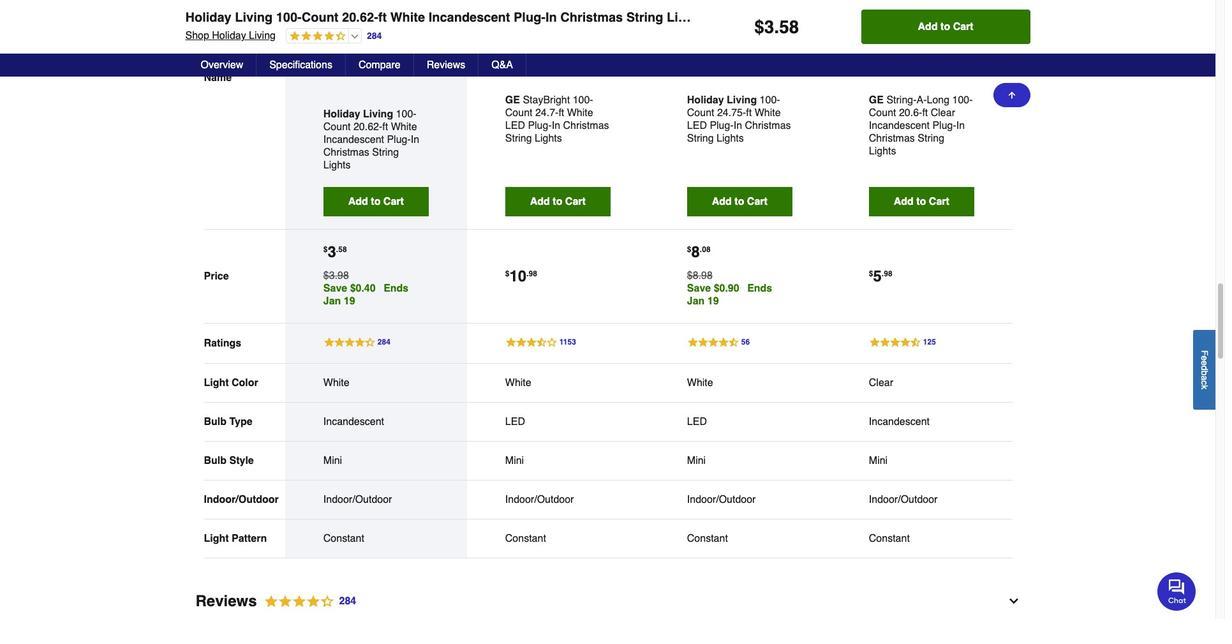 Task type: vqa. For each thing, say whether or not it's contained in the screenshot.
98 within the $ 10 . 98
yes



Task type: describe. For each thing, give the bounding box(es) containing it.
$ inside '$ 10 . 98'
[[506, 270, 510, 279]]

to for 100- count 24.75-ft white led plug-in christmas string lights
[[735, 196, 745, 208]]

holiday living for 24.75-
[[688, 95, 757, 106]]

1 led cell from the left
[[506, 416, 611, 429]]

white inside '100- count 20.62-ft white incandescent plug-in christmas string lights'
[[391, 121, 417, 133]]

19 for 3
[[344, 296, 355, 307]]

. inside $ 5 . 98
[[882, 270, 884, 279]]

$0.40
[[350, 283, 376, 294]]

1 indoor/outdoor cell from the left
[[324, 494, 429, 506]]

living up specifications on the left of the page
[[249, 30, 276, 42]]

overview button
[[188, 54, 257, 77]]

$ inside $ 8 . 08
[[688, 245, 692, 254]]

4 constant cell from the left
[[869, 533, 975, 545]]

a
[[1200, 375, 1211, 380]]

christmas inside string-a-long 100- count 20.6-ft clear incandescent plug-in christmas string lights
[[869, 133, 915, 144]]

type
[[230, 416, 253, 428]]

q&a
[[492, 59, 513, 71]]

8
[[692, 243, 700, 261]]

chevron down image
[[1008, 595, 1021, 608]]

10
[[510, 268, 527, 286]]

shop holiday living
[[185, 30, 276, 42]]

ends jan 19 for 8
[[688, 283, 773, 307]]

$0.90
[[714, 283, 740, 294]]

lights inside staybright 100- count 24.7-ft white led plug-in christmas string lights
[[535, 133, 562, 144]]

1 incandescent cell from the left
[[324, 416, 429, 429]]

reviews inside button
[[427, 59, 466, 71]]

f
[[1200, 350, 1211, 356]]

string inside '100- count 20.62-ft white incandescent plug-in christmas string lights'
[[372, 147, 399, 158]]

add to cart button for staybright 100- count 24.7-ft white led plug-in christmas string lights
[[506, 187, 611, 217]]

add to cart for 100- count 24.75-ft white led plug-in christmas string lights
[[712, 196, 768, 208]]

3 constant from the left
[[688, 533, 728, 545]]

plug- inside staybright 100- count 24.7-ft white led plug-in christmas string lights
[[528, 120, 552, 132]]

3 mini from the left
[[688, 455, 706, 467]]

0 horizontal spatial 284
[[339, 596, 356, 607]]

christmas inside 100- count 24.75-ft white led plug-in christmas string lights
[[745, 120, 791, 132]]

compare button
[[346, 54, 414, 77]]

shop
[[185, 30, 209, 42]]

style
[[230, 455, 254, 467]]

100- inside 100- count 24.75-ft white led plug-in christmas string lights
[[760, 95, 781, 106]]

cart for 100- count 24.75-ft white led plug-in christmas string lights
[[748, 196, 768, 208]]

count inside '100- count 20.62-ft white incandescent plug-in christmas string lights'
[[324, 121, 351, 133]]

. inside $ 8 . 08
[[700, 245, 702, 254]]

1 e from the top
[[1200, 356, 1211, 360]]

arrow up image
[[1007, 90, 1017, 100]]

clear inside string-a-long 100- count 20.6-ft clear incandescent plug-in christmas string lights
[[931, 107, 956, 119]]

holiday up 24.75-
[[688, 95, 724, 106]]

100- inside string-a-long 100- count 20.6-ft clear incandescent plug-in christmas string lights
[[953, 95, 973, 106]]

3 white cell from the left
[[688, 377, 793, 390]]

d
[[1200, 365, 1211, 370]]

indoor/outdoor for second "indoor/outdoor" cell
[[506, 494, 574, 506]]

holiday down "compare"
[[324, 109, 360, 120]]

4 mini from the left
[[869, 455, 888, 467]]

staybright
[[523, 95, 570, 106]]

light pattern
[[204, 533, 267, 545]]

christmas inside staybright 100- count 24.7-ft white led plug-in christmas string lights
[[563, 120, 609, 132]]

ft inside staybright 100- count 24.7-ft white led plug-in christmas string lights
[[559, 107, 565, 119]]

1 vertical spatial reviews
[[196, 593, 257, 611]]

0 vertical spatial 58
[[780, 17, 800, 37]]

2 mini from the left
[[506, 455, 524, 467]]

2 constant from the left
[[506, 533, 546, 545]]

1 mini cell from the left
[[324, 455, 429, 468]]

add for string-a-long 100- count 20.6-ft clear incandescent plug-in christmas string lights
[[894, 196, 914, 208]]

5
[[874, 268, 882, 286]]

to for string-a-long 100- count 20.6-ft clear incandescent plug-in christmas string lights
[[917, 196, 927, 208]]

overview
[[201, 59, 243, 71]]

19 for 8
[[708, 296, 719, 307]]

in inside staybright 100- count 24.7-ft white led plug-in christmas string lights
[[552, 120, 561, 132]]

count inside staybright 100- count 24.7-ft white led plug-in christmas string lights
[[506, 107, 533, 119]]

24.75-
[[718, 107, 747, 119]]

led inside staybright 100- count 24.7-ft white led plug-in christmas string lights
[[506, 120, 525, 132]]

0 vertical spatial 284
[[367, 30, 382, 41]]

100- count 20.62-ft white incandescent plug-in christmas string lights
[[324, 109, 420, 171]]

f e e d b a c k button
[[1194, 330, 1216, 410]]

plug- inside 100- count 24.75-ft white led plug-in christmas string lights
[[710, 120, 734, 132]]

ft inside '100- count 20.62-ft white incandescent plug-in christmas string lights'
[[383, 121, 388, 133]]

98 for 5
[[884, 270, 893, 279]]

ratings
[[204, 338, 241, 349]]

save $0.40
[[324, 283, 376, 294]]

1 horizontal spatial 3
[[765, 17, 775, 37]]

. inside '$ 10 . 98'
[[527, 270, 529, 279]]

ft inside 100- count 24.75-ft white led plug-in christmas string lights
[[747, 107, 752, 119]]

2 e from the top
[[1200, 360, 1211, 365]]

string-
[[887, 95, 917, 106]]

k
[[1200, 385, 1211, 389]]

4.4 stars image containing 284
[[257, 593, 357, 611]]

cart for staybright 100- count 24.7-ft white led plug-in christmas string lights
[[566, 196, 586, 208]]

string inside 100- count 24.75-ft white led plug-in christmas string lights
[[688, 133, 714, 144]]

light for light pattern
[[204, 533, 229, 545]]

ends for 3
[[384, 283, 409, 294]]

q&a button
[[479, 54, 527, 77]]

save for 8
[[688, 283, 711, 294]]

living up shop holiday living
[[235, 10, 273, 25]]

0 vertical spatial 20.62-
[[342, 10, 378, 25]]

3 mini cell from the left
[[688, 455, 793, 468]]

incandescent inside string-a-long 100- count 20.6-ft clear incandescent plug-in christmas string lights
[[869, 120, 930, 132]]

add to cart for staybright 100- count 24.7-ft white led plug-in christmas string lights
[[530, 196, 586, 208]]

christmas inside '100- count 20.62-ft white incandescent plug-in christmas string lights'
[[324, 147, 370, 158]]

1 white cell from the left
[[324, 377, 429, 390]]

2 constant cell from the left
[[506, 533, 611, 545]]

holiday living for 20.62-
[[324, 109, 393, 120]]

bulb type
[[204, 416, 253, 428]]

long
[[927, 95, 950, 106]]

ge for string-a-long 100- count 20.6-ft clear incandescent plug-in christmas string lights
[[869, 95, 884, 106]]

3 indoor/outdoor cell from the left
[[688, 494, 793, 506]]

100- inside staybright 100- count 24.7-ft white led plug-in christmas string lights
[[573, 95, 594, 106]]

4 constant from the left
[[869, 533, 910, 545]]

holiday up 'shop'
[[185, 10, 232, 25]]

lights inside 100- count 24.75-ft white led plug-in christmas string lights
[[717, 133, 744, 144]]

ends jan 19 for 3
[[324, 283, 409, 307]]

add to cart button for 100- count 24.75-ft white led plug-in christmas string lights
[[688, 187, 793, 217]]

add to cart for string-a-long 100- count 20.6-ft clear incandescent plug-in christmas string lights
[[894, 196, 950, 208]]

2 white cell from the left
[[506, 377, 611, 390]]



Task type: locate. For each thing, give the bounding box(es) containing it.
ends
[[384, 283, 409, 294], [748, 283, 773, 294]]

chat invite button image
[[1158, 572, 1197, 611]]

$ 3 . 58
[[755, 17, 800, 37], [324, 243, 347, 261]]

add
[[918, 21, 938, 33], [348, 196, 368, 208], [530, 196, 550, 208], [712, 196, 732, 208], [894, 196, 914, 208]]

save $0.90
[[688, 283, 740, 294]]

led inside 100- count 24.75-ft white led plug-in christmas string lights
[[688, 120, 707, 132]]

1 vertical spatial 284
[[339, 596, 356, 607]]

ge left string-
[[869, 95, 884, 106]]

1 horizontal spatial 284
[[367, 30, 382, 41]]

reviews down light pattern
[[196, 593, 257, 611]]

2 indoor/outdoor cell from the left
[[506, 494, 611, 506]]

0 horizontal spatial 19
[[344, 296, 355, 307]]

light left color at the bottom of the page
[[204, 377, 229, 389]]

staybright 100- count 24.7-ft white led plug-in christmas string lights
[[506, 95, 609, 144]]

19 down the save $0.40
[[344, 296, 355, 307]]

plug- inside '100- count 20.62-ft white incandescent plug-in christmas string lights'
[[387, 134, 411, 146]]

ends right $0.90
[[748, 283, 773, 294]]

1 vertical spatial holiday living
[[324, 109, 393, 120]]

1 vertical spatial bulb
[[204, 455, 227, 467]]

100-
[[276, 10, 302, 25], [573, 95, 594, 106], [760, 95, 781, 106], [953, 95, 973, 106], [396, 109, 417, 120]]

string-a-long 100- count 20.6-ft clear incandescent plug-in christmas string lights
[[869, 95, 973, 157]]

0 vertical spatial clear
[[931, 107, 956, 119]]

bulb left type
[[204, 416, 227, 428]]

light
[[204, 377, 229, 389], [204, 533, 229, 545]]

98
[[529, 270, 538, 279], [884, 270, 893, 279]]

20.62-
[[342, 10, 378, 25], [354, 121, 383, 133]]

indoor/outdoor for 1st "indoor/outdoor" cell from left
[[324, 494, 392, 506]]

e up d
[[1200, 356, 1211, 360]]

bulb left style
[[204, 455, 227, 467]]

ge
[[506, 95, 520, 106], [869, 95, 884, 106]]

2 jan from the left
[[688, 296, 705, 307]]

save for 3
[[324, 283, 347, 294]]

reviews down holiday living 100-count 20.62-ft white incandescent plug-in christmas string lights
[[427, 59, 466, 71]]

white cell
[[324, 377, 429, 390], [506, 377, 611, 390], [688, 377, 793, 390]]

in inside '100- count 20.62-ft white incandescent plug-in christmas string lights'
[[411, 134, 420, 146]]

e
[[1200, 356, 1211, 360], [1200, 360, 1211, 365]]

1 mini from the left
[[324, 455, 342, 467]]

0 horizontal spatial holiday living
[[324, 109, 393, 120]]

clear cell
[[869, 377, 975, 390]]

bulb for bulb style
[[204, 455, 227, 467]]

living up 24.75-
[[727, 95, 757, 106]]

1 vertical spatial 58
[[339, 245, 347, 254]]

incandescent inside '100- count 20.62-ft white incandescent plug-in christmas string lights'
[[324, 134, 384, 146]]

jan
[[324, 296, 341, 307], [688, 296, 705, 307]]

0 vertical spatial reviews
[[427, 59, 466, 71]]

ends right $0.40
[[384, 283, 409, 294]]

plug-
[[514, 10, 546, 25], [528, 120, 552, 132], [710, 120, 734, 132], [933, 120, 957, 132], [387, 134, 411, 146]]

indoor/outdoor
[[204, 494, 279, 506], [324, 494, 392, 506], [506, 494, 574, 506], [688, 494, 756, 506], [869, 494, 938, 506]]

ends jan 19 down $3.98
[[324, 283, 409, 307]]

e up b
[[1200, 360, 1211, 365]]

0 horizontal spatial ends
[[384, 283, 409, 294]]

white
[[391, 10, 425, 25], [567, 107, 594, 119], [755, 107, 781, 119], [391, 121, 417, 133], [324, 377, 350, 389], [506, 377, 532, 389], [688, 377, 714, 389]]

1 horizontal spatial $ 3 . 58
[[755, 17, 800, 37]]

0 vertical spatial holiday living
[[688, 95, 757, 106]]

0 horizontal spatial incandescent cell
[[324, 416, 429, 429]]

3 constant cell from the left
[[688, 533, 793, 545]]

2 horizontal spatial white cell
[[688, 377, 793, 390]]

holiday
[[185, 10, 232, 25], [212, 30, 246, 42], [688, 95, 724, 106], [324, 109, 360, 120]]

plug- inside string-a-long 100- count 20.6-ft clear incandescent plug-in christmas string lights
[[933, 120, 957, 132]]

reviews
[[427, 59, 466, 71], [196, 593, 257, 611]]

2 19 from the left
[[708, 296, 719, 307]]

add to cart button for string-a-long 100- count 20.6-ft clear incandescent plug-in christmas string lights
[[869, 187, 975, 217]]

indoor/outdoor for fourth "indoor/outdoor" cell from the left
[[869, 494, 938, 506]]

holiday living 100-count 20.62-ft white incandescent plug-in christmas string lights
[[185, 10, 706, 25]]

4 mini cell from the left
[[869, 455, 975, 468]]

save
[[324, 283, 347, 294], [688, 283, 711, 294]]

jan for 8
[[688, 296, 705, 307]]

4.4 stars image
[[287, 31, 346, 43], [257, 593, 357, 611]]

19
[[344, 296, 355, 307], [708, 296, 719, 307]]

1 ends from the left
[[384, 283, 409, 294]]

indoor/outdoor for 3rd "indoor/outdoor" cell from the left
[[688, 494, 756, 506]]

save down $8.98
[[688, 283, 711, 294]]

.
[[775, 17, 780, 37], [336, 245, 339, 254], [700, 245, 702, 254], [527, 270, 529, 279], [882, 270, 884, 279]]

living
[[235, 10, 273, 25], [249, 30, 276, 42], [727, 95, 757, 106], [363, 109, 393, 120]]

count inside string-a-long 100- count 20.6-ft clear incandescent plug-in christmas string lights
[[869, 107, 897, 119]]

20.62- up "compare"
[[342, 10, 378, 25]]

indoor/outdoor cell
[[324, 494, 429, 506], [506, 494, 611, 506], [688, 494, 793, 506], [869, 494, 975, 506]]

led
[[506, 120, 525, 132], [688, 120, 707, 132], [506, 416, 525, 428], [688, 416, 707, 428]]

0 horizontal spatial 58
[[339, 245, 347, 254]]

98 right 5
[[884, 270, 893, 279]]

3
[[765, 17, 775, 37], [328, 243, 336, 261]]

specifications button
[[257, 54, 346, 77]]

jan down the save $0.40
[[324, 296, 341, 307]]

to
[[941, 21, 951, 33], [371, 196, 381, 208], [553, 196, 563, 208], [735, 196, 745, 208], [917, 196, 927, 208]]

4 indoor/outdoor from the left
[[688, 494, 756, 506]]

0 horizontal spatial 98
[[529, 270, 538, 279]]

light color
[[204, 377, 258, 389]]

0 horizontal spatial ge
[[506, 95, 520, 106]]

ge for staybright 100- count 24.7-ft white led plug-in christmas string lights
[[506, 95, 520, 106]]

count inside 100- count 24.75-ft white led plug-in christmas string lights
[[688, 107, 715, 119]]

0 vertical spatial 3
[[765, 17, 775, 37]]

1 horizontal spatial clear
[[931, 107, 956, 119]]

in inside 100- count 24.75-ft white led plug-in christmas string lights
[[734, 120, 743, 132]]

bulb style
[[204, 455, 254, 467]]

1 horizontal spatial holiday living
[[688, 95, 757, 106]]

2 ends jan 19 from the left
[[688, 283, 773, 307]]

white inside 100- count 24.75-ft white led plug-in christmas string lights
[[755, 107, 781, 119]]

58
[[780, 17, 800, 37], [339, 245, 347, 254]]

98 inside '$ 10 . 98'
[[529, 270, 538, 279]]

mini
[[324, 455, 342, 467], [506, 455, 524, 467], [688, 455, 706, 467], [869, 455, 888, 467]]

0 horizontal spatial 3
[[328, 243, 336, 261]]

2 led cell from the left
[[688, 416, 793, 429]]

100- count 24.75-ft white led plug-in christmas string lights
[[688, 95, 791, 144]]

1 vertical spatial 4.4 stars image
[[257, 593, 357, 611]]

$ 8 . 08
[[688, 243, 711, 261]]

1 19 from the left
[[344, 296, 355, 307]]

add for 100- count 24.75-ft white led plug-in christmas string lights
[[712, 196, 732, 208]]

ge left staybright
[[506, 95, 520, 106]]

name
[[204, 72, 232, 83]]

20.6-
[[900, 107, 923, 119]]

1 horizontal spatial save
[[688, 283, 711, 294]]

constant cell
[[324, 533, 429, 545], [506, 533, 611, 545], [688, 533, 793, 545], [869, 533, 975, 545]]

19 down 'save $0.90'
[[708, 296, 719, 307]]

$3.98
[[324, 270, 349, 282]]

jan down 'save $0.90'
[[688, 296, 705, 307]]

lights inside string-a-long 100- count 20.6-ft clear incandescent plug-in christmas string lights
[[869, 146, 897, 157]]

cart for string-a-long 100- count 20.6-ft clear incandescent plug-in christmas string lights
[[930, 196, 950, 208]]

white inside staybright 100- count 24.7-ft white led plug-in christmas string lights
[[567, 107, 594, 119]]

add for staybright 100- count 24.7-ft white led plug-in christmas string lights
[[530, 196, 550, 208]]

1 vertical spatial light
[[204, 533, 229, 545]]

ft
[[378, 10, 387, 25], [559, 107, 565, 119], [747, 107, 752, 119], [923, 107, 929, 119], [383, 121, 388, 133]]

2 save from the left
[[688, 283, 711, 294]]

jan for 3
[[324, 296, 341, 307]]

1 constant from the left
[[324, 533, 364, 545]]

string inside string-a-long 100- count 20.6-ft clear incandescent plug-in christmas string lights
[[918, 133, 945, 144]]

f e e d b a c k
[[1200, 350, 1211, 389]]

bulb
[[204, 416, 227, 428], [204, 455, 227, 467]]

light left pattern
[[204, 533, 229, 545]]

1 constant cell from the left
[[324, 533, 429, 545]]

$
[[755, 17, 765, 37], [324, 245, 328, 254], [688, 245, 692, 254], [506, 270, 510, 279], [869, 270, 874, 279]]

20.62- down "compare"
[[354, 121, 383, 133]]

98 for 10
[[529, 270, 538, 279]]

1 ge from the left
[[506, 95, 520, 106]]

2 98 from the left
[[884, 270, 893, 279]]

add to cart button
[[862, 10, 1031, 44], [324, 187, 429, 217], [506, 187, 611, 217], [688, 187, 793, 217], [869, 187, 975, 217]]

clear inside cell
[[869, 377, 894, 389]]

reviews button
[[414, 54, 479, 77]]

1 horizontal spatial white cell
[[506, 377, 611, 390]]

1 98 from the left
[[529, 270, 538, 279]]

incandescent
[[429, 10, 510, 25], [869, 120, 930, 132], [324, 134, 384, 146], [324, 416, 384, 428], [869, 416, 930, 428]]

to for staybright 100- count 24.7-ft white led plug-in christmas string lights
[[553, 196, 563, 208]]

5 indoor/outdoor from the left
[[869, 494, 938, 506]]

add to cart
[[918, 21, 974, 33], [348, 196, 404, 208], [530, 196, 586, 208], [712, 196, 768, 208], [894, 196, 950, 208]]

0 horizontal spatial $ 3 . 58
[[324, 243, 347, 261]]

pattern
[[232, 533, 267, 545]]

100- inside '100- count 20.62-ft white incandescent plug-in christmas string lights'
[[396, 109, 417, 120]]

0 horizontal spatial jan
[[324, 296, 341, 307]]

0 vertical spatial $ 3 . 58
[[755, 17, 800, 37]]

mini cell
[[324, 455, 429, 468], [506, 455, 611, 468], [688, 455, 793, 468], [869, 455, 975, 468]]

1 horizontal spatial 58
[[780, 17, 800, 37]]

ends jan 19 down $8.98
[[688, 283, 773, 307]]

clear
[[931, 107, 956, 119], [869, 377, 894, 389]]

2 bulb from the top
[[204, 455, 227, 467]]

compare
[[359, 59, 401, 71]]

holiday up the overview "button"
[[212, 30, 246, 42]]

0 horizontal spatial led cell
[[506, 416, 611, 429]]

1 horizontal spatial 19
[[708, 296, 719, 307]]

specifications
[[270, 59, 333, 71]]

light for light color
[[204, 377, 229, 389]]

incandescent cell
[[324, 416, 429, 429], [869, 416, 975, 429]]

98 right 10
[[529, 270, 538, 279]]

cart
[[954, 21, 974, 33], [384, 196, 404, 208], [566, 196, 586, 208], [748, 196, 768, 208], [930, 196, 950, 208]]

2 ge from the left
[[869, 95, 884, 106]]

1 horizontal spatial ge
[[869, 95, 884, 106]]

bulb for bulb type
[[204, 416, 227, 428]]

0 vertical spatial bulb
[[204, 416, 227, 428]]

string inside staybright 100- count 24.7-ft white led plug-in christmas string lights
[[506, 133, 532, 144]]

christmas
[[561, 10, 623, 25], [563, 120, 609, 132], [745, 120, 791, 132], [869, 133, 915, 144], [324, 147, 370, 158]]

1 save from the left
[[324, 283, 347, 294]]

holiday living down "compare"
[[324, 109, 393, 120]]

string
[[627, 10, 664, 25], [506, 133, 532, 144], [688, 133, 714, 144], [918, 133, 945, 144], [372, 147, 399, 158]]

98 inside $ 5 . 98
[[884, 270, 893, 279]]

$ 5 . 98
[[869, 268, 893, 286]]

1 horizontal spatial reviews
[[427, 59, 466, 71]]

save down $3.98
[[324, 283, 347, 294]]

0 horizontal spatial white cell
[[324, 377, 429, 390]]

1 vertical spatial 3
[[328, 243, 336, 261]]

c
[[1200, 380, 1211, 385]]

284
[[367, 30, 382, 41], [339, 596, 356, 607]]

b
[[1200, 370, 1211, 375]]

0 horizontal spatial reviews
[[196, 593, 257, 611]]

1 horizontal spatial ends jan 19
[[688, 283, 773, 307]]

ft inside string-a-long 100- count 20.6-ft clear incandescent plug-in christmas string lights
[[923, 107, 929, 119]]

1 vertical spatial 20.62-
[[354, 121, 383, 133]]

price
[[204, 271, 229, 282]]

0 horizontal spatial clear
[[869, 377, 894, 389]]

holiday living up 24.75-
[[688, 95, 757, 106]]

constant
[[324, 533, 364, 545], [506, 533, 546, 545], [688, 533, 728, 545], [869, 533, 910, 545]]

in inside string-a-long 100- count 20.6-ft clear incandescent plug-in christmas string lights
[[957, 120, 965, 132]]

ends jan 19
[[324, 283, 409, 307], [688, 283, 773, 307]]

2 mini cell from the left
[[506, 455, 611, 468]]

1 horizontal spatial ends
[[748, 283, 773, 294]]

lights
[[667, 10, 706, 25], [535, 133, 562, 144], [717, 133, 744, 144], [869, 146, 897, 157], [324, 160, 351, 171]]

2 incandescent cell from the left
[[869, 416, 975, 429]]

in
[[546, 10, 557, 25], [552, 120, 561, 132], [734, 120, 743, 132], [957, 120, 965, 132], [411, 134, 420, 146]]

0 horizontal spatial ends jan 19
[[324, 283, 409, 307]]

2 light from the top
[[204, 533, 229, 545]]

1 bulb from the top
[[204, 416, 227, 428]]

1 jan from the left
[[324, 296, 341, 307]]

$ 10 . 98
[[506, 268, 538, 286]]

1 indoor/outdoor from the left
[[204, 494, 279, 506]]

3 indoor/outdoor from the left
[[506, 494, 574, 506]]

a-
[[917, 95, 927, 106]]

0 vertical spatial light
[[204, 377, 229, 389]]

1 ends jan 19 from the left
[[324, 283, 409, 307]]

24.7-
[[536, 107, 559, 119]]

1 light from the top
[[204, 377, 229, 389]]

1 vertical spatial clear
[[869, 377, 894, 389]]

2 ends from the left
[[748, 283, 773, 294]]

ends for 8
[[748, 283, 773, 294]]

led cell
[[506, 416, 611, 429], [688, 416, 793, 429]]

$ inside $ 5 . 98
[[869, 270, 874, 279]]

20.62- inside '100- count 20.62-ft white incandescent plug-in christmas string lights'
[[354, 121, 383, 133]]

0 vertical spatial 4.4 stars image
[[287, 31, 346, 43]]

count
[[302, 10, 339, 25], [506, 107, 533, 119], [688, 107, 715, 119], [869, 107, 897, 119], [324, 121, 351, 133]]

1 horizontal spatial jan
[[688, 296, 705, 307]]

0 horizontal spatial save
[[324, 283, 347, 294]]

1 vertical spatial $ 3 . 58
[[324, 243, 347, 261]]

$8.98
[[688, 270, 713, 282]]

living down "compare"
[[363, 109, 393, 120]]

holiday living
[[688, 95, 757, 106], [324, 109, 393, 120]]

lights inside '100- count 20.62-ft white incandescent plug-in christmas string lights'
[[324, 160, 351, 171]]

4 indoor/outdoor cell from the left
[[869, 494, 975, 506]]

1 horizontal spatial led cell
[[688, 416, 793, 429]]

2 indoor/outdoor from the left
[[324, 494, 392, 506]]

08
[[702, 245, 711, 254]]

1 horizontal spatial 98
[[884, 270, 893, 279]]

color
[[232, 377, 258, 389]]

1 horizontal spatial incandescent cell
[[869, 416, 975, 429]]



